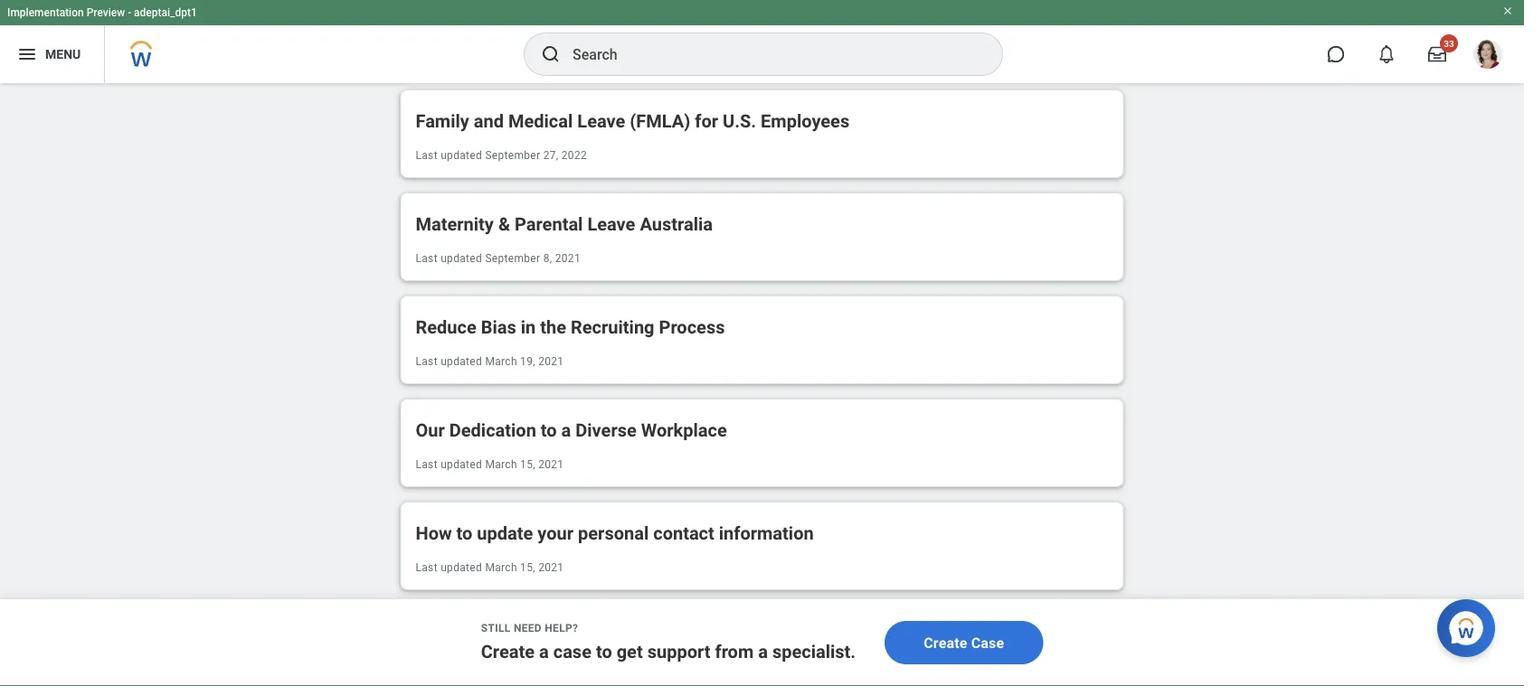 Task type: locate. For each thing, give the bounding box(es) containing it.
to
[[541, 420, 557, 441], [456, 523, 473, 544], [596, 641, 612, 663]]

in
[[521, 317, 536, 338]]

update
[[477, 523, 533, 544]]

to right how
[[456, 523, 473, 544]]

a left diverse
[[561, 420, 571, 441]]

1 15, from the top
[[520, 459, 535, 471]]

close environment banner image
[[1502, 5, 1513, 16]]

0 vertical spatial september
[[485, 149, 540, 162]]

of
[[744, 660, 755, 673]]

2021 right "19,"
[[538, 355, 564, 368]]

4 updated from the top
[[441, 459, 482, 471]]

1 september from the top
[[485, 149, 540, 162]]

list for 9 - 13 of 13 articles status
[[731, 620, 793, 649]]

2021 for the
[[538, 355, 564, 368]]

updated down maternity
[[441, 252, 482, 265]]

13 left of
[[728, 660, 741, 673]]

2 last updated march 15, 2021 from the top
[[416, 562, 564, 574]]

3 updated from the top
[[441, 355, 482, 368]]

1 march from the top
[[485, 355, 517, 368]]

leave
[[577, 110, 625, 132], [587, 213, 635, 235]]

2021 right 8,
[[555, 252, 581, 265]]

1 last updated march 15, 2021 from the top
[[416, 459, 564, 471]]

2021
[[555, 252, 581, 265], [538, 355, 564, 368], [538, 459, 564, 471], [538, 562, 564, 574]]

0 horizontal spatial 13
[[728, 660, 741, 673]]

last updated march 15, 2021 down 'dedication'
[[416, 459, 564, 471]]

2022
[[562, 149, 587, 162]]

1 horizontal spatial 13
[[758, 660, 770, 673]]

2021 down our dedication to a diverse workplace
[[538, 459, 564, 471]]

search image
[[540, 43, 562, 65]]

15,
[[520, 459, 535, 471], [520, 562, 535, 574]]

information
[[719, 523, 814, 544]]

september left 8,
[[485, 252, 540, 265]]

updated down family
[[441, 149, 482, 162]]

to inside the still need help? create a case to get support from a specialist.
[[596, 641, 612, 663]]

1 updated from the top
[[441, 149, 482, 162]]

process
[[659, 317, 725, 338]]

implementation preview -   adeptai_dpt1
[[7, 6, 197, 19]]

list containing family and medical leave (fmla) for u.s. employees
[[400, 90, 1124, 591]]

2021 for your
[[538, 562, 564, 574]]

pagination element
[[400, 620, 1124, 674]]

8,
[[543, 252, 552, 265]]

need
[[514, 622, 542, 635]]

1 vertical spatial leave
[[587, 213, 635, 235]]

1 vertical spatial last updated march 15, 2021
[[416, 562, 564, 574]]

1 13 from the left
[[728, 660, 741, 673]]

2 vertical spatial march
[[485, 562, 517, 574]]

list inside "pagination" element
[[731, 620, 793, 649]]

updated down how
[[441, 562, 482, 574]]

updated for reduce
[[441, 355, 482, 368]]

2 september from the top
[[485, 252, 540, 265]]

0 vertical spatial last updated march 15, 2021
[[416, 459, 564, 471]]

create down still
[[481, 641, 535, 663]]

15, down 'dedication'
[[520, 459, 535, 471]]

2 vertical spatial to
[[596, 641, 612, 663]]

get
[[617, 641, 643, 663]]

1 vertical spatial 15,
[[520, 562, 535, 574]]

- inside 9 - 13 of 13 articles status
[[722, 660, 725, 673]]

to right 'dedication'
[[541, 420, 557, 441]]

13
[[728, 660, 741, 673], [758, 660, 770, 673]]

updated down reduce
[[441, 355, 482, 368]]

0 vertical spatial march
[[485, 355, 517, 368]]

list
[[400, 90, 1124, 591], [731, 620, 793, 649]]

2021 down your
[[538, 562, 564, 574]]

0 vertical spatial leave
[[577, 110, 625, 132]]

0 vertical spatial 15,
[[520, 459, 535, 471]]

a right of
[[758, 641, 768, 663]]

last for how
[[416, 562, 438, 574]]

4 last from the top
[[416, 459, 438, 471]]

september
[[485, 149, 540, 162], [485, 252, 540, 265]]

september left 27,
[[485, 149, 540, 162]]

last updated march 15, 2021
[[416, 459, 564, 471], [416, 562, 564, 574]]

september for medical
[[485, 149, 540, 162]]

1 last from the top
[[416, 149, 438, 162]]

13 right of
[[758, 660, 770, 673]]

last
[[416, 149, 438, 162], [416, 252, 438, 265], [416, 355, 438, 368], [416, 459, 438, 471], [416, 562, 438, 574]]

march left "19,"
[[485, 355, 517, 368]]

diverse
[[576, 420, 637, 441]]

5 last from the top
[[416, 562, 438, 574]]

menu
[[45, 47, 81, 62]]

0 vertical spatial list
[[400, 90, 1124, 591]]

updated
[[441, 149, 482, 162], [441, 252, 482, 265], [441, 355, 482, 368], [441, 459, 482, 471], [441, 562, 482, 574]]

create left case
[[924, 635, 967, 652]]

1 vertical spatial -
[[722, 660, 725, 673]]

march
[[485, 355, 517, 368], [485, 459, 517, 471], [485, 562, 517, 574]]

33 button
[[1417, 34, 1458, 74]]

menu button
[[0, 25, 104, 83]]

last down reduce
[[416, 355, 438, 368]]

reduce bias in the recruiting process
[[416, 317, 725, 338]]

employees
[[761, 110, 850, 132]]

how
[[416, 523, 452, 544]]

workplace
[[641, 420, 727, 441]]

leave right the parental
[[587, 213, 635, 235]]

- right the preview
[[128, 6, 131, 19]]

last updated september 8, 2021
[[416, 252, 581, 265]]

1 vertical spatial march
[[485, 459, 517, 471]]

march down update
[[485, 562, 517, 574]]

still
[[481, 622, 511, 635]]

march for dedication
[[485, 459, 517, 471]]

15, down update
[[520, 562, 535, 574]]

updated down our
[[441, 459, 482, 471]]

last down family
[[416, 149, 438, 162]]

menu banner
[[0, 0, 1524, 83]]

- right 9
[[722, 660, 725, 673]]

justify image
[[16, 43, 38, 65]]

2 updated from the top
[[441, 252, 482, 265]]

2 13 from the left
[[758, 660, 770, 673]]

last for reduce
[[416, 355, 438, 368]]

-
[[128, 6, 131, 19], [722, 660, 725, 673]]

march down 'dedication'
[[485, 459, 517, 471]]

5 updated from the top
[[441, 562, 482, 574]]

0 vertical spatial -
[[128, 6, 131, 19]]

last down our
[[416, 459, 438, 471]]

family
[[416, 110, 469, 132]]

33
[[1444, 38, 1454, 49]]

1 vertical spatial september
[[485, 252, 540, 265]]

1 horizontal spatial to
[[541, 420, 557, 441]]

a down need
[[539, 641, 549, 663]]

last for family
[[416, 149, 438, 162]]

notifications large image
[[1378, 45, 1396, 63]]

last down maternity
[[416, 252, 438, 265]]

still need help? create a case to get support from a specialist.
[[481, 622, 856, 663]]

0 horizontal spatial to
[[456, 523, 473, 544]]

leave up 2022
[[577, 110, 625, 132]]

3 march from the top
[[485, 562, 517, 574]]

last updated march 15, 2021 down update
[[416, 562, 564, 574]]

(fmla)
[[630, 110, 690, 132]]

last down how
[[416, 562, 438, 574]]

for
[[695, 110, 718, 132]]

create
[[924, 635, 967, 652], [481, 641, 535, 663]]

last updated march 19, 2021
[[416, 355, 564, 368]]

0 vertical spatial to
[[541, 420, 557, 441]]

1 vertical spatial list
[[731, 620, 793, 649]]

a
[[561, 420, 571, 441], [539, 641, 549, 663], [758, 641, 768, 663]]

from
[[715, 641, 754, 663]]

9
[[713, 660, 719, 673]]

1 horizontal spatial -
[[722, 660, 725, 673]]

case
[[971, 635, 1004, 652]]

u.s.
[[723, 110, 756, 132]]

0 horizontal spatial create
[[481, 641, 535, 663]]

2 horizontal spatial to
[[596, 641, 612, 663]]

personal
[[578, 523, 649, 544]]

0 horizontal spatial -
[[128, 6, 131, 19]]

2 last from the top
[[416, 252, 438, 265]]

to left get on the bottom of page
[[596, 641, 612, 663]]

2 march from the top
[[485, 459, 517, 471]]

2 15, from the top
[[520, 562, 535, 574]]

maternity & parental leave australia
[[416, 213, 713, 235]]

1 horizontal spatial create
[[924, 635, 967, 652]]

3 last from the top
[[416, 355, 438, 368]]

last updated march 15, 2021 for to
[[416, 562, 564, 574]]

our
[[416, 420, 445, 441]]



Task type: vqa. For each thing, say whether or not it's contained in the screenshot.
Title
no



Task type: describe. For each thing, give the bounding box(es) containing it.
bias
[[481, 317, 516, 338]]

contact
[[653, 523, 714, 544]]

family and medical leave (fmla) for u.s. employees
[[416, 110, 850, 132]]

specialist.
[[772, 641, 856, 663]]

&
[[498, 213, 510, 235]]

0 horizontal spatial a
[[539, 641, 549, 663]]

9 - 13 of 13 articles status
[[713, 659, 811, 674]]

march for bias
[[485, 355, 517, 368]]

our dedication to a diverse workplace
[[416, 420, 727, 441]]

leave for (fmla)
[[577, 110, 625, 132]]

and
[[474, 110, 504, 132]]

implementation
[[7, 6, 84, 19]]

the
[[540, 317, 566, 338]]

Search Workday  search field
[[573, 34, 965, 74]]

27,
[[543, 149, 559, 162]]

how to update your personal contact information
[[416, 523, 814, 544]]

2 horizontal spatial a
[[758, 641, 768, 663]]

updated for maternity
[[441, 252, 482, 265]]

help?
[[545, 622, 578, 635]]

case
[[553, 641, 592, 663]]

reduce
[[416, 317, 477, 338]]

create case
[[924, 635, 1004, 652]]

your
[[538, 523, 574, 544]]

last for maternity
[[416, 252, 438, 265]]

9 - 13 of 13 articles
[[713, 660, 811, 673]]

last updated september 27, 2022
[[416, 149, 587, 162]]

last for our
[[416, 459, 438, 471]]

15, for to
[[520, 459, 535, 471]]

articles
[[773, 660, 811, 673]]

list for "pagination" element
[[400, 90, 1124, 591]]

profile logan mcneil image
[[1474, 40, 1502, 72]]

- inside menu banner
[[128, 6, 131, 19]]

maternity
[[416, 213, 494, 235]]

2021 for a
[[538, 459, 564, 471]]

adeptai_dpt1
[[134, 6, 197, 19]]

15, for update
[[520, 562, 535, 574]]

dedication
[[449, 420, 536, 441]]

support
[[647, 641, 711, 663]]

preview
[[87, 6, 125, 19]]

create inside the still need help? create a case to get support from a specialist.
[[481, 641, 535, 663]]

create case link
[[885, 621, 1043, 665]]

recruiting
[[571, 317, 654, 338]]

updated for our
[[441, 459, 482, 471]]

1 vertical spatial to
[[456, 523, 473, 544]]

last updated march 15, 2021 for dedication
[[416, 459, 564, 471]]

australia
[[640, 213, 713, 235]]

inbox large image
[[1428, 45, 1446, 63]]

19,
[[520, 355, 535, 368]]

march for to
[[485, 562, 517, 574]]

2021 for leave
[[555, 252, 581, 265]]

parental
[[515, 213, 583, 235]]

september for parental
[[485, 252, 540, 265]]

1 horizontal spatial a
[[561, 420, 571, 441]]

medical
[[508, 110, 573, 132]]

updated for how
[[441, 562, 482, 574]]

leave for australia
[[587, 213, 635, 235]]

updated for family
[[441, 149, 482, 162]]



